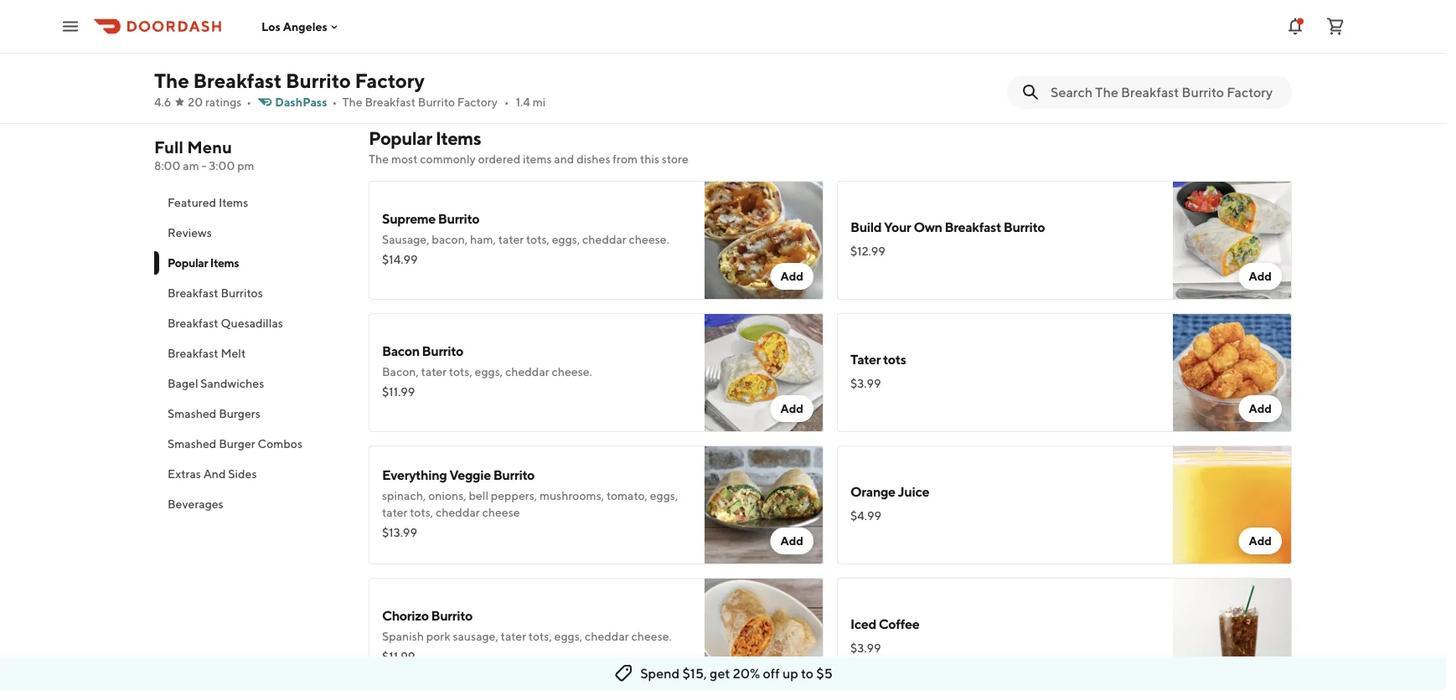 Task type: describe. For each thing, give the bounding box(es) containing it.
eggs, inside bacon burrito bacon, tater tots, eggs, cheddar cheese. $11.99
[[475, 365, 503, 379]]

iced coffee image
[[1173, 578, 1292, 690]]

$4.99
[[850, 509, 881, 523]]

smashed burger combos
[[168, 437, 303, 451]]

dishes
[[577, 152, 610, 166]]

and
[[554, 152, 574, 166]]

the breakfast burrito factory • 1.4 mi
[[342, 95, 546, 109]]

your
[[884, 219, 911, 235]]

popular for popular items
[[168, 256, 208, 270]]

orange juice image
[[1173, 446, 1292, 565]]

burgers
[[219, 407, 260, 421]]

see all link
[[989, 0, 1054, 106]]

coffee
[[879, 616, 919, 632]]

cheddar inside everything veggie burrito spinach, onions, bell peppers, mushrooms, tomato,  eggs, tater tots, cheddar cheese $13.99
[[436, 506, 480, 519]]

see all
[[1004, 45, 1039, 59]]

add for tater tots
[[1249, 402, 1272, 416]]

of
[[391, 66, 400, 78]]

ham,
[[470, 232, 496, 246]]

to
[[801, 666, 814, 682]]

the breakfast burrito factory
[[154, 68, 425, 92]]

tater inside bacon burrito bacon, tater tots, eggs, cheddar cheese. $11.99
[[421, 365, 447, 379]]

open menu image
[[60, 16, 80, 36]]

commonly
[[420, 152, 476, 166]]

cheddar inside chorizo burrito spanish pork sausage, tater tots, eggs, cheddar cheese. $11.99
[[585, 630, 629, 643]]

full menu 8:00 am - 3:00 pm
[[154, 137, 254, 173]]

cheese. for chorizo burrito
[[631, 630, 672, 643]]

tater tots image
[[1173, 313, 1292, 432]]

extras and sides
[[168, 467, 257, 481]]

sausage,
[[382, 232, 429, 246]]

4.6
[[154, 95, 171, 109]]

breakfast quesadillas
[[168, 316, 283, 330]]

pork
[[426, 630, 450, 643]]

add for build your own breakfast burrito
[[1249, 269, 1272, 283]]

supreme burrito sausage, bacon, ham, tater tots, eggs, cheddar cheese. $14.99
[[382, 211, 669, 266]]

popular items the most commonly ordered items and dishes from this store
[[369, 127, 689, 166]]

orange
[[850, 484, 895, 500]]

cheese. inside bacon burrito bacon, tater tots, eggs, cheddar cheese. $11.99
[[552, 365, 592, 379]]

menu
[[187, 137, 232, 157]]

spend
[[640, 666, 680, 682]]

smashed for smashed burger combos
[[168, 437, 216, 451]]

reviews button
[[154, 218, 349, 248]]

add for supreme burrito
[[780, 269, 803, 283]]

add for orange juice
[[1249, 534, 1272, 548]]

sausage,
[[453, 630, 498, 643]]

$14.99
[[382, 253, 418, 266]]

build
[[850, 219, 882, 235]]

supreme
[[382, 211, 436, 227]]

supreme burrito image
[[705, 181, 824, 300]]

this
[[640, 152, 659, 166]]

build your own breakfast burrito
[[850, 219, 1045, 235]]

stars
[[410, 66, 431, 78]]

$3.99 for iced
[[850, 641, 881, 655]]

and
[[203, 467, 226, 481]]

20 ratings •
[[188, 95, 252, 109]]

eggs, inside everything veggie burrito spinach, onions, bell peppers, mushrooms, tomato,  eggs, tater tots, cheddar cheese $13.99
[[650, 489, 678, 503]]

burrito inside button
[[613, 47, 650, 61]]

cheddar inside supreme burrito sausage, bacon, ham, tater tots, eggs, cheddar cheese. $14.99
[[582, 232, 626, 246]]

tater inside supreme burrito sausage, bacon, ham, tater tots, eggs, cheddar cheese. $14.99
[[498, 232, 524, 246]]

spend $15, get 20% off up to $5
[[640, 666, 833, 682]]

orange juice
[[850, 484, 929, 500]]

the inside popular items the most commonly ordered items and dishes from this store
[[369, 152, 389, 166]]

smashed burgers
[[168, 407, 260, 421]]

20%
[[733, 666, 760, 682]]

add button for everything veggie burrito
[[770, 528, 813, 555]]

breakfast down the popular items in the top left of the page
[[168, 286, 218, 300]]

add button for chorizo burrito
[[770, 660, 813, 687]]

breakfast down of on the left top
[[365, 95, 416, 109]]

everything veggie burrito image
[[705, 446, 824, 565]]

up
[[782, 666, 798, 682]]

breakfast burritos button
[[154, 278, 349, 308]]

add button for tater tots
[[1239, 395, 1282, 422]]

smashed for smashed burgers
[[168, 407, 216, 421]]

3:00
[[209, 159, 235, 173]]

add for everything veggie burrito
[[780, 534, 803, 548]]

breakfast burritos
[[168, 286, 263, 300]]

add for bacon burrito
[[780, 402, 803, 416]]

bacon,
[[432, 232, 468, 246]]

cheddar inside bacon burrito bacon, tater tots, eggs, cheddar cheese. $11.99
[[505, 365, 549, 379]]

pm
[[237, 159, 254, 173]]

see
[[1004, 45, 1023, 59]]

spanish
[[382, 630, 424, 643]]

tater inside everything veggie burrito spinach, onions, bell peppers, mushrooms, tomato,  eggs, tater tots, cheddar cheese $13.99
[[382, 506, 408, 519]]

beverages
[[168, 497, 223, 511]]

tater
[[850, 351, 881, 367]]

burger
[[219, 437, 255, 451]]

breakfast melt button
[[154, 338, 349, 369]]

everything
[[382, 467, 447, 483]]

5
[[402, 66, 408, 78]]

factory for the breakfast burrito factory • 1.4 mi
[[457, 95, 497, 109]]

chorizo burrito
[[571, 47, 650, 61]]

popular items
[[168, 256, 239, 270]]

iced
[[850, 616, 876, 632]]

burrito inside bacon burrito bacon, tater tots, eggs, cheddar cheese. $11.99
[[422, 343, 463, 359]]

items for popular items the most commonly ordered items and dishes from this store
[[435, 127, 481, 149]]

1.4
[[516, 95, 530, 109]]

burrito inside everything veggie burrito spinach, onions, bell peppers, mushrooms, tomato,  eggs, tater tots, cheddar cheese $13.99
[[493, 467, 535, 483]]

get
[[710, 666, 730, 682]]

$11.99 inside bacon burrito bacon, tater tots, eggs, cheddar cheese. $11.99
[[382, 385, 415, 399]]

0 items, open order cart image
[[1325, 16, 1345, 36]]

featured items button
[[154, 188, 349, 218]]

items for featured items
[[219, 196, 248, 209]]

combos
[[258, 437, 303, 451]]

add button for build your own breakfast burrito
[[1239, 263, 1282, 290]]



Task type: vqa. For each thing, say whether or not it's contained in the screenshot.


Task type: locate. For each thing, give the bounding box(es) containing it.
eggs,
[[552, 232, 580, 246], [475, 365, 503, 379], [650, 489, 678, 503], [554, 630, 582, 643]]

bell
[[469, 489, 488, 503]]

$3.99
[[850, 377, 881, 390], [850, 641, 881, 655]]

burritos
[[221, 286, 263, 300]]

everything veggie burrito spinach, onions, bell peppers, mushrooms, tomato,  eggs, tater tots, cheddar cheese $13.99
[[382, 467, 678, 540]]

onions,
[[428, 489, 466, 503]]

all
[[1025, 45, 1039, 59]]

bagel
[[168, 377, 198, 390]]

tater right sausage,
[[501, 630, 526, 643]]

bacon,
[[382, 365, 419, 379]]

0 vertical spatial chorizo
[[571, 47, 611, 61]]

8:00
[[154, 159, 181, 173]]

1 vertical spatial $3.99
[[850, 641, 881, 655]]

breakfast up bagel
[[168, 346, 218, 360]]

items up reviews button
[[219, 196, 248, 209]]

0 horizontal spatial factory
[[355, 68, 425, 92]]

1 horizontal spatial •
[[332, 95, 337, 109]]

tots, inside bacon burrito bacon, tater tots, eggs, cheddar cheese. $11.99
[[449, 365, 472, 379]]

cheese
[[482, 506, 520, 519]]

add for chorizo burrito
[[780, 666, 803, 680]]

sandwiches
[[201, 377, 264, 390]]

tots, down spinach,
[[410, 506, 433, 519]]

tater right the bacon,
[[421, 365, 447, 379]]

cheese. inside supreme burrito sausage, bacon, ham, tater tots, eggs, cheddar cheese. $14.99
[[629, 232, 669, 246]]

popular down the reviews
[[168, 256, 208, 270]]

melt
[[221, 346, 246, 360]]

quesadillas
[[221, 316, 283, 330]]

eggs, inside chorizo burrito spanish pork sausage, tater tots, eggs, cheddar cheese. $11.99
[[554, 630, 582, 643]]

chorizo inside chorizo burrito spanish pork sausage, tater tots, eggs, cheddar cheese. $11.99
[[382, 608, 429, 624]]

2 horizontal spatial the
[[369, 152, 389, 166]]

beverages button
[[154, 489, 349, 519]]

1 vertical spatial cheese.
[[552, 365, 592, 379]]

$3.99 down tater
[[850, 377, 881, 390]]

1 horizontal spatial popular
[[369, 127, 432, 149]]

• right "ratings"
[[247, 95, 252, 109]]

2 horizontal spatial •
[[504, 95, 509, 109]]

1 horizontal spatial the
[[342, 95, 362, 109]]

$11.99 down the bacon,
[[382, 385, 415, 399]]

veggie
[[449, 467, 491, 483]]

of 5 stars
[[391, 66, 431, 78]]

popular inside popular items the most commonly ordered items and dishes from this store
[[369, 127, 432, 149]]

tater inside chorizo burrito spanish pork sausage, tater tots, eggs, cheddar cheese. $11.99
[[501, 630, 526, 643]]

• left 1.4
[[504, 95, 509, 109]]

factory
[[355, 68, 425, 92], [457, 95, 497, 109]]

smashed burger combos button
[[154, 429, 349, 459]]

$3.99 down iced
[[850, 641, 881, 655]]

0 horizontal spatial popular
[[168, 256, 208, 270]]

burrito inside chorizo burrito spanish pork sausage, tater tots, eggs, cheddar cheese. $11.99
[[431, 608, 472, 624]]

tots, inside chorizo burrito spanish pork sausage, tater tots, eggs, cheddar cheese. $11.99
[[529, 630, 552, 643]]

1 smashed from the top
[[168, 407, 216, 421]]

2 vertical spatial items
[[210, 256, 239, 270]]

cheddar
[[582, 232, 626, 246], [505, 365, 549, 379], [436, 506, 480, 519], [585, 630, 629, 643]]

add button for bacon burrito
[[770, 395, 813, 422]]

tots, inside everything veggie burrito spinach, onions, bell peppers, mushrooms, tomato,  eggs, tater tots, cheddar cheese $13.99
[[410, 506, 433, 519]]

breakfast quesadillas button
[[154, 308, 349, 338]]

burrito
[[613, 47, 650, 61], [286, 68, 351, 92], [418, 95, 455, 109], [438, 211, 479, 227], [1004, 219, 1045, 235], [422, 343, 463, 359], [493, 467, 535, 483], [431, 608, 472, 624]]

the
[[154, 68, 189, 92], [342, 95, 362, 109], [369, 152, 389, 166]]

2 vertical spatial the
[[369, 152, 389, 166]]

tater
[[498, 232, 524, 246], [421, 365, 447, 379], [382, 506, 408, 519], [501, 630, 526, 643]]

0 vertical spatial cheese.
[[629, 232, 669, 246]]

dashpass
[[275, 95, 327, 109]]

items inside popular items the most commonly ordered items and dishes from this store
[[435, 127, 481, 149]]

notification bell image
[[1285, 16, 1305, 36]]

0 vertical spatial smashed
[[168, 407, 216, 421]]

eggs, inside supreme burrito sausage, bacon, ham, tater tots, eggs, cheddar cheese. $14.99
[[552, 232, 580, 246]]

los angeles
[[261, 19, 327, 33]]

mi
[[533, 95, 546, 109]]

chorizo
[[571, 47, 611, 61], [382, 608, 429, 624]]

peppers,
[[491, 489, 537, 503]]

am
[[183, 159, 199, 173]]

featured items
[[168, 196, 248, 209]]

1 • from the left
[[247, 95, 252, 109]]

items for popular items
[[210, 256, 239, 270]]

1 vertical spatial popular
[[168, 256, 208, 270]]

cheese. for supreme burrito
[[629, 232, 669, 246]]

smashed burgers button
[[154, 399, 349, 429]]

1 vertical spatial items
[[219, 196, 248, 209]]

full
[[154, 137, 184, 157]]

smashed down bagel
[[168, 407, 216, 421]]

smashed up extras
[[168, 437, 216, 451]]

bagel sandwiches
[[168, 377, 264, 390]]

spinach,
[[382, 489, 426, 503]]

reviews
[[168, 226, 212, 240]]

extras
[[168, 467, 201, 481]]

bacon burrito image
[[705, 313, 824, 432]]

breakfast up "ratings"
[[193, 68, 282, 92]]

0 vertical spatial the
[[154, 68, 189, 92]]

1 vertical spatial smashed
[[168, 437, 216, 451]]

build your own breakfast burrito image
[[1173, 181, 1292, 300]]

angeles
[[283, 19, 327, 33]]

dashpass •
[[275, 95, 337, 109]]

featured
[[168, 196, 216, 209]]

own
[[914, 219, 942, 235]]

chorizo for chorizo burrito spanish pork sausage, tater tots, eggs, cheddar cheese. $11.99
[[382, 608, 429, 624]]

chorizo for chorizo burrito
[[571, 47, 611, 61]]

0 vertical spatial items
[[435, 127, 481, 149]]

add button
[[770, 263, 813, 290], [1239, 263, 1282, 290], [770, 395, 813, 422], [1239, 395, 1282, 422], [770, 528, 813, 555], [1239, 528, 1282, 555], [770, 660, 813, 687]]

the left most
[[369, 152, 389, 166]]

popular for popular items the most commonly ordered items and dishes from this store
[[369, 127, 432, 149]]

los
[[261, 19, 281, 33]]

0 vertical spatial $11.99
[[382, 385, 415, 399]]

extras and sides button
[[154, 459, 349, 489]]

the for the breakfast burrito factory • 1.4 mi
[[342, 95, 362, 109]]

tater down spinach,
[[382, 506, 408, 519]]

0 horizontal spatial chorizo
[[382, 608, 429, 624]]

breakfast melt
[[168, 346, 246, 360]]

0 vertical spatial $3.99
[[850, 377, 881, 390]]

store
[[662, 152, 689, 166]]

2 smashed from the top
[[168, 437, 216, 451]]

1 vertical spatial the
[[342, 95, 362, 109]]

the right dashpass •
[[342, 95, 362, 109]]

add
[[780, 269, 803, 283], [1249, 269, 1272, 283], [780, 402, 803, 416], [1249, 402, 1272, 416], [780, 534, 803, 548], [1249, 534, 1272, 548], [780, 666, 803, 680]]

popular
[[369, 127, 432, 149], [168, 256, 208, 270]]

1 $11.99 from the top
[[382, 385, 415, 399]]

tater tots
[[850, 351, 906, 367]]

breakfast right own
[[945, 219, 1001, 235]]

$12.99
[[850, 244, 885, 258]]

juice
[[898, 484, 929, 500]]

the up 4.6
[[154, 68, 189, 92]]

1 vertical spatial $11.99
[[382, 650, 415, 664]]

0 horizontal spatial the
[[154, 68, 189, 92]]

los angeles button
[[261, 19, 341, 33]]

$15,
[[682, 666, 707, 682]]

burrito inside supreme burrito sausage, bacon, ham, tater tots, eggs, cheddar cheese. $14.99
[[438, 211, 479, 227]]

2 • from the left
[[332, 95, 337, 109]]

breakfast
[[193, 68, 282, 92], [365, 95, 416, 109], [945, 219, 1001, 235], [168, 286, 218, 300], [168, 316, 218, 330], [168, 346, 218, 360]]

items up the commonly
[[435, 127, 481, 149]]

ordered
[[478, 152, 520, 166]]

Item Search search field
[[1051, 83, 1278, 101]]

chorizo burrito image
[[705, 578, 824, 690]]

1 horizontal spatial factory
[[457, 95, 497, 109]]

bacon burrito bacon, tater tots, eggs, cheddar cheese. $11.99
[[382, 343, 592, 399]]

tots, right the bacon,
[[449, 365, 472, 379]]

factory for the breakfast burrito factory
[[355, 68, 425, 92]]

popular up most
[[369, 127, 432, 149]]

chorizo burrito button
[[571, 46, 650, 63]]

items inside button
[[219, 196, 248, 209]]

$11.99 inside chorizo burrito spanish pork sausage, tater tots, eggs, cheddar cheese. $11.99
[[382, 650, 415, 664]]

3 • from the left
[[504, 95, 509, 109]]

ratings
[[205, 95, 242, 109]]

chorizo inside chorizo burrito button
[[571, 47, 611, 61]]

2 vertical spatial cheese.
[[631, 630, 672, 643]]

1 horizontal spatial chorizo
[[571, 47, 611, 61]]

tater right ham,
[[498, 232, 524, 246]]

add button for supreme burrito
[[770, 263, 813, 290]]

the for the breakfast burrito factory
[[154, 68, 189, 92]]

1 vertical spatial chorizo
[[382, 608, 429, 624]]

0 horizontal spatial •
[[247, 95, 252, 109]]

items up the "breakfast burritos"
[[210, 256, 239, 270]]

add button for orange juice
[[1239, 528, 1282, 555]]

items
[[435, 127, 481, 149], [219, 196, 248, 209], [210, 256, 239, 270]]

tomato,
[[606, 489, 648, 503]]

$5
[[816, 666, 833, 682]]

cheese. inside chorizo burrito spanish pork sausage, tater tots, eggs, cheddar cheese. $11.99
[[631, 630, 672, 643]]

bacon
[[382, 343, 420, 359]]

• right dashpass
[[332, 95, 337, 109]]

0 vertical spatial popular
[[369, 127, 432, 149]]

factory up the breakfast burrito factory • 1.4 mi
[[355, 68, 425, 92]]

chorizo burrito spanish pork sausage, tater tots, eggs, cheddar cheese. $11.99
[[382, 608, 672, 664]]

$11.99 down spanish
[[382, 650, 415, 664]]

most
[[391, 152, 418, 166]]

factory left 1.4
[[457, 95, 497, 109]]

1 $3.99 from the top
[[850, 377, 881, 390]]

1 vertical spatial factory
[[457, 95, 497, 109]]

breakfast up breakfast melt
[[168, 316, 218, 330]]

tots, inside supreme burrito sausage, bacon, ham, tater tots, eggs, cheddar cheese. $14.99
[[526, 232, 550, 246]]

2 $11.99 from the top
[[382, 650, 415, 664]]

tots
[[883, 351, 906, 367]]

tots, right sausage,
[[529, 630, 552, 643]]

$3.99 for tater
[[850, 377, 881, 390]]

0 vertical spatial factory
[[355, 68, 425, 92]]

tots, right ham,
[[526, 232, 550, 246]]

off
[[763, 666, 780, 682]]

-
[[201, 159, 207, 173]]

20
[[188, 95, 203, 109]]

2 $3.99 from the top
[[850, 641, 881, 655]]



